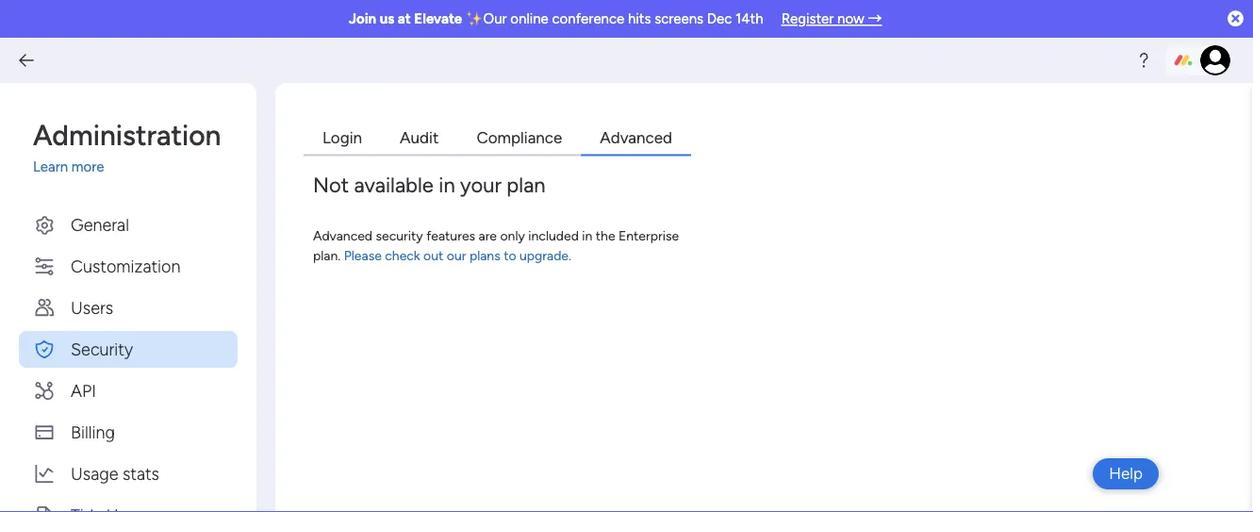 Task type: vqa. For each thing, say whether or not it's contained in the screenshot.
plan
yes



Task type: describe. For each thing, give the bounding box(es) containing it.
learn
[[33, 158, 68, 175]]

register now →
[[782, 10, 882, 27]]

administration learn more
[[33, 118, 221, 175]]

online
[[511, 10, 549, 27]]

→
[[868, 10, 882, 27]]

are
[[479, 228, 497, 244]]

register
[[782, 10, 834, 27]]

bob builder image
[[1201, 45, 1231, 75]]

not available in your plan
[[313, 173, 546, 198]]

more
[[71, 158, 104, 175]]

api button
[[19, 372, 238, 409]]

your
[[460, 173, 502, 198]]

audit
[[400, 128, 439, 147]]

usage stats
[[71, 463, 159, 483]]

back to workspace image
[[17, 51, 36, 70]]

stats
[[123, 463, 159, 483]]

our
[[483, 10, 507, 27]]

general button
[[19, 206, 238, 243]]

general
[[71, 214, 129, 234]]

in inside advanced security features are only included in the enterprise plan.
[[582, 228, 593, 244]]

users button
[[19, 289, 238, 326]]

compliance link
[[458, 121, 581, 156]]

register now → link
[[782, 10, 882, 27]]

our
[[447, 248, 466, 264]]

customization
[[71, 256, 181, 276]]

advanced for advanced security features are only included in the enterprise plan.
[[313, 228, 373, 244]]

0 vertical spatial in
[[439, 173, 455, 198]]

elevate
[[414, 10, 462, 27]]

please check out our plans to upgrade. link
[[344, 248, 571, 264]]

the
[[596, 228, 615, 244]]

advanced for advanced
[[600, 128, 672, 147]]

learn more link
[[33, 157, 238, 178]]

security button
[[19, 331, 238, 367]]

plan.
[[313, 248, 341, 264]]

audit link
[[381, 121, 458, 156]]

join
[[349, 10, 376, 27]]

only
[[500, 228, 525, 244]]

screens
[[655, 10, 704, 27]]

billing button
[[19, 414, 238, 450]]

api
[[71, 380, 96, 400]]

please
[[344, 248, 382, 264]]

login link
[[304, 121, 381, 156]]



Task type: locate. For each thing, give the bounding box(es) containing it.
at
[[398, 10, 411, 27]]

login
[[323, 128, 362, 147]]

0 horizontal spatial in
[[439, 173, 455, 198]]

advanced inside advanced security features are only included in the enterprise plan.
[[313, 228, 373, 244]]

users
[[71, 297, 113, 317]]

features
[[426, 228, 475, 244]]

compliance
[[477, 128, 562, 147]]

1 vertical spatial advanced
[[313, 228, 373, 244]]

included
[[528, 228, 579, 244]]

to
[[504, 248, 516, 264]]

security
[[376, 228, 423, 244]]

dec
[[707, 10, 732, 27]]

usage stats button
[[19, 455, 238, 492]]

us
[[380, 10, 394, 27]]

1 horizontal spatial advanced
[[600, 128, 672, 147]]

out
[[424, 248, 444, 264]]

hits
[[628, 10, 651, 27]]

usage
[[71, 463, 118, 483]]

in left your
[[439, 173, 455, 198]]

upgrade.
[[520, 248, 571, 264]]

enterprise
[[619, 228, 679, 244]]

join us at elevate ✨ our online conference hits screens dec 14th
[[349, 10, 764, 27]]

1 horizontal spatial in
[[582, 228, 593, 244]]

check
[[385, 248, 420, 264]]

help button
[[1093, 458, 1159, 490]]

advanced security features are only included in the enterprise plan.
[[313, 228, 679, 264]]

now
[[838, 10, 865, 27]]

help
[[1109, 464, 1143, 483]]

security
[[71, 339, 133, 359]]

conference
[[552, 10, 625, 27]]

not
[[313, 173, 349, 198]]

help image
[[1135, 51, 1154, 70]]

0 horizontal spatial advanced
[[313, 228, 373, 244]]

please check out our plans to upgrade.
[[344, 248, 571, 264]]

available
[[354, 173, 434, 198]]

advanced
[[600, 128, 672, 147], [313, 228, 373, 244]]

administration
[[33, 118, 221, 152]]

0 vertical spatial advanced
[[600, 128, 672, 147]]

in
[[439, 173, 455, 198], [582, 228, 593, 244]]

plans
[[470, 248, 501, 264]]

advanced link
[[581, 121, 691, 156]]

customization button
[[19, 248, 238, 284]]

1 vertical spatial in
[[582, 228, 593, 244]]

✨
[[466, 10, 480, 27]]

billing
[[71, 422, 115, 442]]

in left "the"
[[582, 228, 593, 244]]

14th
[[736, 10, 764, 27]]

plan
[[507, 173, 546, 198]]



